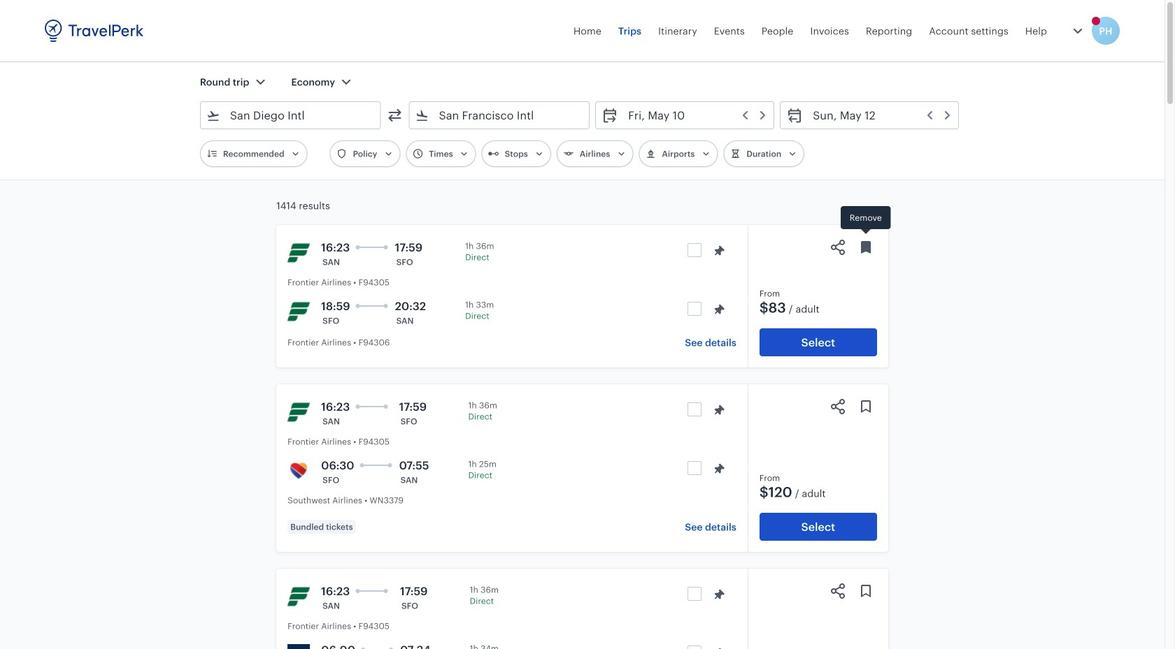 Task type: vqa. For each thing, say whether or not it's contained in the screenshot.
Depart text field
no



Task type: locate. For each thing, give the bounding box(es) containing it.
2 vertical spatial frontier airlines image
[[288, 586, 310, 609]]

frontier airlines image for frontier airlines icon
[[288, 242, 310, 264]]

2 frontier airlines image from the top
[[288, 402, 310, 424]]

frontier airlines image
[[288, 301, 310, 323]]

frontier airlines image
[[288, 242, 310, 264], [288, 402, 310, 424], [288, 586, 310, 609]]

frontier airlines image for southwest airlines image
[[288, 402, 310, 424]]

Return field
[[803, 104, 953, 127]]

0 vertical spatial frontier airlines image
[[288, 242, 310, 264]]

tooltip
[[841, 206, 891, 236]]

From search field
[[220, 104, 362, 127]]

southwest airlines image
[[288, 460, 310, 483]]

Depart field
[[619, 104, 768, 127]]

frontier airlines image up frontier airlines icon
[[288, 242, 310, 264]]

1 frontier airlines image from the top
[[288, 242, 310, 264]]

frontier airlines image up alaska airlines image
[[288, 586, 310, 609]]

frontier airlines image for alaska airlines image
[[288, 586, 310, 609]]

1 vertical spatial frontier airlines image
[[288, 402, 310, 424]]

3 frontier airlines image from the top
[[288, 586, 310, 609]]

frontier airlines image up southwest airlines image
[[288, 402, 310, 424]]



Task type: describe. For each thing, give the bounding box(es) containing it.
To search field
[[429, 104, 571, 127]]

alaska airlines image
[[288, 645, 310, 650]]



